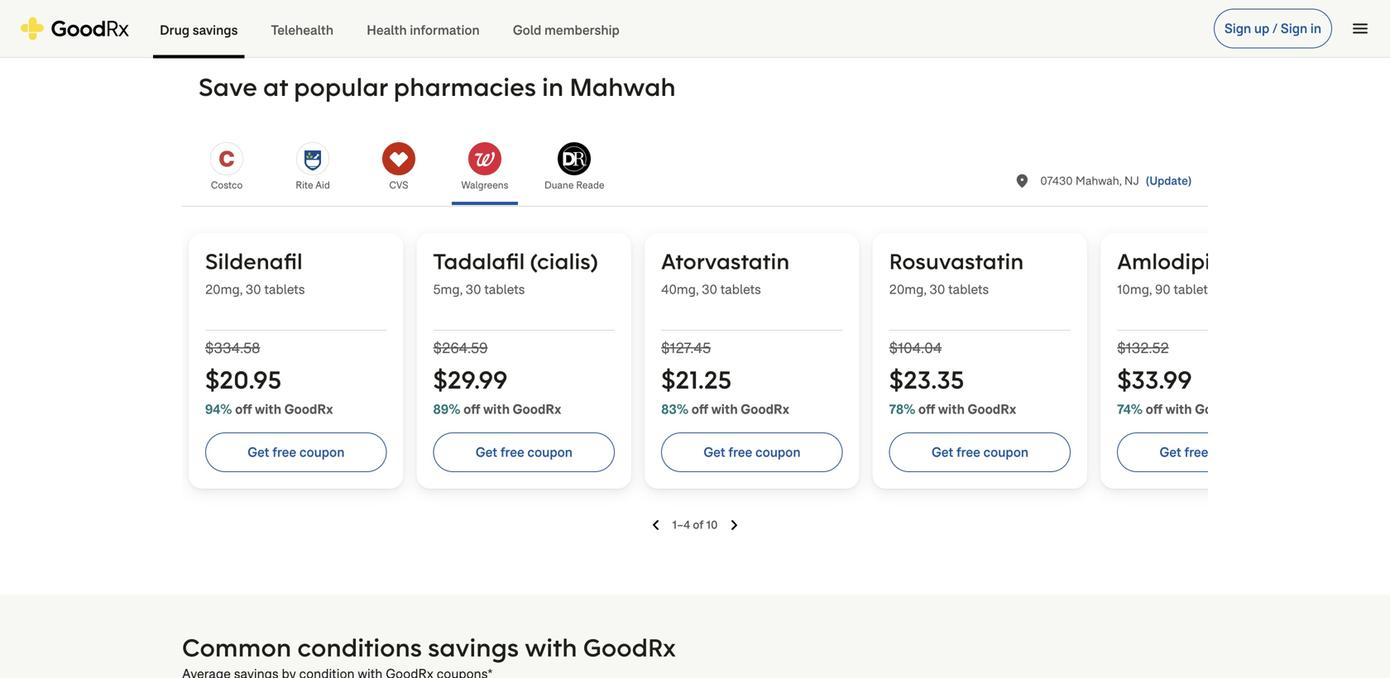Task type: describe. For each thing, give the bounding box(es) containing it.
spend
[[703, 11, 739, 29]]

off for $29.99
[[464, 401, 480, 418]]

20mg, for $23.35
[[890, 281, 927, 298]]

in for sign
[[1311, 20, 1322, 37]]

drug savings
[[160, 22, 238, 39]]

savings inside drug savings link
[[193, 22, 238, 39]]

40mg,
[[661, 281, 699, 298]]

with for $33.99
[[1166, 401, 1192, 418]]

popular
[[294, 71, 388, 103]]

telehealth link
[[255, 0, 350, 58]]

90
[[1155, 281, 1171, 298]]

goodrx for $20.95
[[284, 401, 333, 418]]

place
[[1014, 173, 1031, 190]]

1–4
[[673, 518, 690, 533]]

10
[[706, 518, 718, 533]]

30 for $23.35
[[930, 281, 945, 298]]

with for $21.25
[[711, 401, 738, 418]]

get for $33.99
[[1160, 444, 1182, 461]]

mahwah
[[570, 71, 676, 103]]

get free coupon for $29.99
[[476, 444, 573, 461]]

rosuvastatin 20mg, 30 tablets
[[890, 247, 1024, 298]]

time,
[[645, 11, 674, 29]]

$264.59
[[433, 339, 488, 358]]

$23.35
[[890, 364, 965, 396]]

free for $29.99
[[501, 444, 525, 461]]

tablets for $21.25
[[721, 281, 761, 298]]

off for $21.25
[[692, 401, 709, 418]]

94%
[[205, 401, 232, 418]]

1 vertical spatial savings
[[428, 632, 519, 664]]

costco
[[211, 179, 243, 192]]

common conditions savings with goodrx
[[182, 632, 676, 664]]

common
[[182, 632, 292, 664]]

off for $23.35
[[919, 401, 936, 418]]

coupon for $21.25
[[756, 444, 801, 461]]

$127.45
[[661, 339, 711, 358]]

coupon for $29.99
[[528, 444, 573, 461]]

goodrx yellow cross logo image
[[20, 17, 130, 40]]

information
[[410, 22, 480, 39]]

pharmacies
[[394, 71, 536, 103]]

costco button
[[184, 132, 270, 205]]

$132.52
[[1118, 339, 1169, 358]]

rosuvastatin
[[890, 247, 1024, 276]]

duane
[[545, 179, 574, 192]]

1–4 of 10
[[673, 518, 718, 533]]

goodrx for $23.35
[[968, 401, 1017, 418]]

atorvastatin 40mg, 30 tablets
[[661, 247, 790, 298]]

previous image
[[653, 521, 659, 531]]

menu button
[[1343, 10, 1379, 47]]

coupon for $33.99
[[1212, 444, 1257, 461]]

amlodipine 10mg, 90 tablets
[[1118, 247, 1237, 298]]

83%
[[661, 401, 689, 418]]

at
[[263, 71, 288, 103]]

30 for $20.95
[[246, 281, 261, 298]]

and
[[677, 11, 700, 29]]

(cialis)
[[530, 247, 598, 276]]

in for pharmacies
[[542, 71, 564, 103]]

rewards,
[[562, 11, 612, 29]]

$29.99
[[433, 364, 508, 396]]

sign up / sign in
[[1225, 20, 1322, 37]]

membership
[[545, 22, 620, 39]]

health information link
[[350, 0, 496, 58]]

conditions
[[297, 632, 422, 664]]

health
[[367, 22, 407, 39]]

off for $33.99
[[1146, 401, 1163, 418]]

drug savings link
[[143, 0, 255, 58]]

20mg, for $20.95
[[205, 281, 242, 298]]

get free coupon for $33.99
[[1160, 444, 1257, 461]]

save at popular pharmacies in mahwah
[[199, 71, 676, 103]]

with for $20.95
[[255, 401, 281, 418]]

next image
[[731, 521, 738, 531]]

duane reade button
[[528, 132, 621, 205]]

$132.52 $33.99 74% off with goodrx
[[1118, 339, 1244, 418]]

$264.59 $29.99 89% off with goodrx
[[433, 339, 561, 418]]

$334.58
[[205, 339, 260, 358]]

30 for $21.25
[[702, 281, 718, 298]]

free for $21.25
[[729, 444, 753, 461]]

89%
[[433, 401, 461, 418]]

tadalafil (cialis) 5mg, 30 tablets
[[433, 247, 598, 298]]

$104.04 $23.35 78% off with goodrx
[[890, 339, 1017, 418]]

sign up / sign in button
[[1214, 9, 1333, 48]]

goodrx for $33.99
[[1195, 401, 1244, 418]]

rite
[[296, 179, 313, 192]]

atorvastatin
[[661, 247, 790, 276]]

cvs button
[[356, 132, 442, 205]]



Task type: locate. For each thing, give the bounding box(es) containing it.
coupon
[[299, 444, 345, 461], [528, 444, 573, 461], [756, 444, 801, 461], [984, 444, 1029, 461], [1212, 444, 1257, 461]]

free down $334.58 $20.95 94% off with goodrx
[[273, 444, 296, 461]]

less.
[[742, 11, 769, 29]]

4 get from the left
[[932, 444, 954, 461]]

$334.58 $20.95 94% off with goodrx
[[205, 339, 333, 418]]

rite aid
[[296, 179, 330, 192]]

3 get from the left
[[704, 444, 726, 461]]

1 off from the left
[[235, 401, 252, 418]]

health information
[[367, 22, 480, 39]]

tablets down atorvastatin
[[721, 281, 761, 298]]

tablets
[[264, 281, 305, 298], [485, 281, 525, 298], [721, 281, 761, 298], [949, 281, 989, 298], [1174, 281, 1215, 298]]

telehealth
[[271, 22, 334, 39]]

tablets inside the tadalafil (cialis) 5mg, 30 tablets
[[485, 281, 525, 298]]

20mg,
[[205, 281, 242, 298], [890, 281, 927, 298]]

with
[[255, 401, 281, 418], [483, 401, 510, 418], [711, 401, 738, 418], [938, 401, 965, 418], [1166, 401, 1192, 418], [525, 632, 577, 664]]

(update) button
[[1146, 173, 1192, 190]]

get down $23.35
[[932, 444, 954, 461]]

30 inside the sildenafil 20mg, 30 tablets
[[246, 281, 261, 298]]

2 off from the left
[[464, 401, 480, 418]]

0 vertical spatial savings
[[193, 22, 238, 39]]

4 get free coupon from the left
[[932, 444, 1029, 461]]

sign
[[1225, 20, 1252, 37], [1281, 20, 1308, 37]]

earn rewards, save time, and spend less. link
[[0, 0, 1391, 47]]

free for $33.99
[[1185, 444, 1209, 461]]

5 off from the left
[[1146, 401, 1163, 418]]

off inside the $127.45 $21.25 83% off with goodrx
[[692, 401, 709, 418]]

5 get free coupon from the left
[[1160, 444, 1257, 461]]

1 20mg, from the left
[[205, 281, 242, 298]]

with for $29.99
[[483, 401, 510, 418]]

off right the 78%
[[919, 401, 936, 418]]

$21.25
[[661, 364, 732, 396]]

gold membership link
[[496, 0, 636, 58]]

30 down rosuvastatin
[[930, 281, 945, 298]]

1 free from the left
[[273, 444, 296, 461]]

07430
[[1041, 173, 1073, 189]]

goodrx inside $104.04 $23.35 78% off with goodrx
[[968, 401, 1017, 418]]

30 inside rosuvastatin 20mg, 30 tablets
[[930, 281, 945, 298]]

5 tablets from the left
[[1174, 281, 1215, 298]]

1 sign from the left
[[1225, 20, 1252, 37]]

5 free from the left
[[1185, 444, 1209, 461]]

free for $20.95
[[273, 444, 296, 461]]

30 inside the tadalafil (cialis) 5mg, 30 tablets
[[466, 281, 481, 298]]

tablets inside the sildenafil 20mg, 30 tablets
[[264, 281, 305, 298]]

get free coupon up the next image at bottom right
[[704, 444, 801, 461]]

get free coupon
[[248, 444, 345, 461], [476, 444, 573, 461], [704, 444, 801, 461], [932, 444, 1029, 461], [1160, 444, 1257, 461]]

get down the $33.99
[[1160, 444, 1182, 461]]

gold membership
[[513, 22, 620, 39]]

3 free from the left
[[729, 444, 753, 461]]

get down the $29.99
[[476, 444, 498, 461]]

tablets for $23.35
[[949, 281, 989, 298]]

3 off from the left
[[692, 401, 709, 418]]

2 coupon from the left
[[528, 444, 573, 461]]

get free coupon down $132.52 $33.99 74% off with goodrx
[[1160, 444, 1257, 461]]

off inside $104.04 $23.35 78% off with goodrx
[[919, 401, 936, 418]]

in down gold membership
[[542, 71, 564, 103]]

get down $20.95
[[248, 444, 270, 461]]

5 coupon from the left
[[1212, 444, 1257, 461]]

free up the next image at bottom right
[[729, 444, 753, 461]]

20mg, inside rosuvastatin 20mg, 30 tablets
[[890, 281, 927, 298]]

up
[[1255, 20, 1270, 37]]

get for $20.95
[[248, 444, 270, 461]]

off inside $264.59 $29.99 89% off with goodrx
[[464, 401, 480, 418]]

3 coupon from the left
[[756, 444, 801, 461]]

3 get free coupon from the left
[[704, 444, 801, 461]]

sildenafil 20mg, 30 tablets
[[205, 247, 305, 298]]

2 30 from the left
[[466, 281, 481, 298]]

in inside button
[[1311, 20, 1322, 37]]

30
[[246, 281, 261, 298], [466, 281, 481, 298], [702, 281, 718, 298], [930, 281, 945, 298]]

coupon for $20.95
[[299, 444, 345, 461]]

get free coupon down $264.59 $29.99 89% off with goodrx
[[476, 444, 573, 461]]

4 30 from the left
[[930, 281, 945, 298]]

nj
[[1125, 173, 1140, 189]]

2 sign from the left
[[1281, 20, 1308, 37]]

30 down sildenafil
[[246, 281, 261, 298]]

off right '74%'
[[1146, 401, 1163, 418]]

$104.04
[[890, 339, 942, 358]]

aid
[[315, 179, 330, 192]]

get for $29.99
[[476, 444, 498, 461]]

0 horizontal spatial sign
[[1225, 20, 1252, 37]]

free down $132.52 $33.99 74% off with goodrx
[[1185, 444, 1209, 461]]

gold
[[513, 22, 542, 39]]

get for $21.25
[[704, 444, 726, 461]]

duane reade
[[545, 179, 605, 192]]

$33.99
[[1118, 364, 1193, 396]]

save
[[199, 71, 257, 103]]

tablets inside amlodipine 10mg, 90 tablets
[[1174, 281, 1215, 298]]

off inside $334.58 $20.95 94% off with goodrx
[[235, 401, 252, 418]]

get free coupon for $21.25
[[704, 444, 801, 461]]

1 horizontal spatial sign
[[1281, 20, 1308, 37]]

off for $20.95
[[235, 401, 252, 418]]

tablets down rosuvastatin
[[949, 281, 989, 298]]

3 30 from the left
[[702, 281, 718, 298]]

with inside $132.52 $33.99 74% off with goodrx
[[1166, 401, 1192, 418]]

1 coupon from the left
[[299, 444, 345, 461]]

goodrx for $21.25
[[741, 401, 790, 418]]

5 get from the left
[[1160, 444, 1182, 461]]

2 get from the left
[[476, 444, 498, 461]]

tablets for $33.99
[[1174, 281, 1215, 298]]

reade
[[576, 179, 605, 192]]

1 horizontal spatial 20mg,
[[890, 281, 927, 298]]

in
[[1311, 20, 1322, 37], [542, 71, 564, 103]]

$127.45 $21.25 83% off with goodrx
[[661, 339, 790, 418]]

/
[[1273, 20, 1278, 37]]

get free coupon for $20.95
[[248, 444, 345, 461]]

2 get free coupon from the left
[[476, 444, 573, 461]]

tablets down sildenafil
[[264, 281, 305, 298]]

1 horizontal spatial in
[[1311, 20, 1322, 37]]

74%
[[1118, 401, 1143, 418]]

30 right 5mg,
[[466, 281, 481, 298]]

20mg, down sildenafil
[[205, 281, 242, 298]]

1 vertical spatial in
[[542, 71, 564, 103]]

sign right /
[[1281, 20, 1308, 37]]

10mg,
[[1118, 281, 1152, 298]]

get free coupon for $23.35
[[932, 444, 1029, 461]]

sildenafil
[[205, 247, 303, 276]]

1 get free coupon from the left
[[248, 444, 345, 461]]

dialog
[[0, 0, 1391, 679]]

amlodipine
[[1118, 247, 1237, 276]]

cvs
[[389, 179, 409, 192]]

20mg, inside the sildenafil 20mg, 30 tablets
[[205, 281, 242, 298]]

3 tablets from the left
[[721, 281, 761, 298]]

1 30 from the left
[[246, 281, 261, 298]]

4 coupon from the left
[[984, 444, 1029, 461]]

30 right 40mg,
[[702, 281, 718, 298]]

(update)
[[1146, 173, 1192, 189]]

tablets inside rosuvastatin 20mg, 30 tablets
[[949, 281, 989, 298]]

$20.95
[[205, 364, 282, 396]]

2 20mg, from the left
[[890, 281, 927, 298]]

off inside $132.52 $33.99 74% off with goodrx
[[1146, 401, 1163, 418]]

walgreens button
[[442, 132, 528, 205]]

sign left up
[[1225, 20, 1252, 37]]

get free coupon down $104.04 $23.35 78% off with goodrx
[[932, 444, 1029, 461]]

tablets down tadalafil
[[485, 281, 525, 298]]

4 off from the left
[[919, 401, 936, 418]]

with inside $334.58 $20.95 94% off with goodrx
[[255, 401, 281, 418]]

1 horizontal spatial savings
[[428, 632, 519, 664]]

07430 mahwah, nj (update)
[[1041, 173, 1192, 189]]

with inside the $127.45 $21.25 83% off with goodrx
[[711, 401, 738, 418]]

78%
[[890, 401, 916, 418]]

off right "83%"
[[692, 401, 709, 418]]

get up 10
[[704, 444, 726, 461]]

free down $104.04 $23.35 78% off with goodrx
[[957, 444, 981, 461]]

with inside $264.59 $29.99 89% off with goodrx
[[483, 401, 510, 418]]

tablets for $20.95
[[264, 281, 305, 298]]

free for $23.35
[[957, 444, 981, 461]]

goodrx
[[284, 401, 333, 418], [513, 401, 561, 418], [741, 401, 790, 418], [968, 401, 1017, 418], [1195, 401, 1244, 418], [583, 632, 676, 664]]

goodrx inside $132.52 $33.99 74% off with goodrx
[[1195, 401, 1244, 418]]

of
[[693, 518, 704, 533]]

20mg, down rosuvastatin
[[890, 281, 927, 298]]

with for $23.35
[[938, 401, 965, 418]]

earn rewards, save time, and spend less.
[[532, 11, 769, 29]]

goodrx inside $334.58 $20.95 94% off with goodrx
[[284, 401, 333, 418]]

5mg,
[[433, 281, 463, 298]]

get free coupon down $334.58 $20.95 94% off with goodrx
[[248, 444, 345, 461]]

4 tablets from the left
[[949, 281, 989, 298]]

goodrx inside $264.59 $29.99 89% off with goodrx
[[513, 401, 561, 418]]

0 horizontal spatial savings
[[193, 22, 238, 39]]

mahwah,
[[1076, 173, 1122, 189]]

goodrx inside the $127.45 $21.25 83% off with goodrx
[[741, 401, 790, 418]]

30 inside "atorvastatin 40mg, 30 tablets"
[[702, 281, 718, 298]]

goodrx for $29.99
[[513, 401, 561, 418]]

menu
[[1351, 19, 1371, 38]]

4 free from the left
[[957, 444, 981, 461]]

off
[[235, 401, 252, 418], [464, 401, 480, 418], [692, 401, 709, 418], [919, 401, 936, 418], [1146, 401, 1163, 418]]

tablets inside "atorvastatin 40mg, 30 tablets"
[[721, 281, 761, 298]]

2 tablets from the left
[[485, 281, 525, 298]]

in right /
[[1311, 20, 1322, 37]]

earn
[[532, 11, 559, 29]]

get for $23.35
[[932, 444, 954, 461]]

coupon for $23.35
[[984, 444, 1029, 461]]

with inside $104.04 $23.35 78% off with goodrx
[[938, 401, 965, 418]]

0 horizontal spatial 20mg,
[[205, 281, 242, 298]]

drug
[[160, 22, 190, 39]]

2 free from the left
[[501, 444, 525, 461]]

number of slides in the carousel element
[[673, 517, 718, 534]]

off right 94%
[[235, 401, 252, 418]]

tadalafil
[[433, 247, 525, 276]]

walgreens
[[461, 179, 509, 192]]

rite aid button
[[270, 132, 356, 205]]

0 vertical spatial in
[[1311, 20, 1322, 37]]

1 get from the left
[[248, 444, 270, 461]]

savings
[[193, 22, 238, 39], [428, 632, 519, 664]]

tablets right 90
[[1174, 281, 1215, 298]]

1 tablets from the left
[[264, 281, 305, 298]]

save
[[615, 11, 642, 29]]

off right 89%
[[464, 401, 480, 418]]

0 horizontal spatial in
[[542, 71, 564, 103]]

free down $264.59 $29.99 89% off with goodrx
[[501, 444, 525, 461]]



Task type: vqa. For each thing, say whether or not it's contained in the screenshot.
third navigation from right
no



